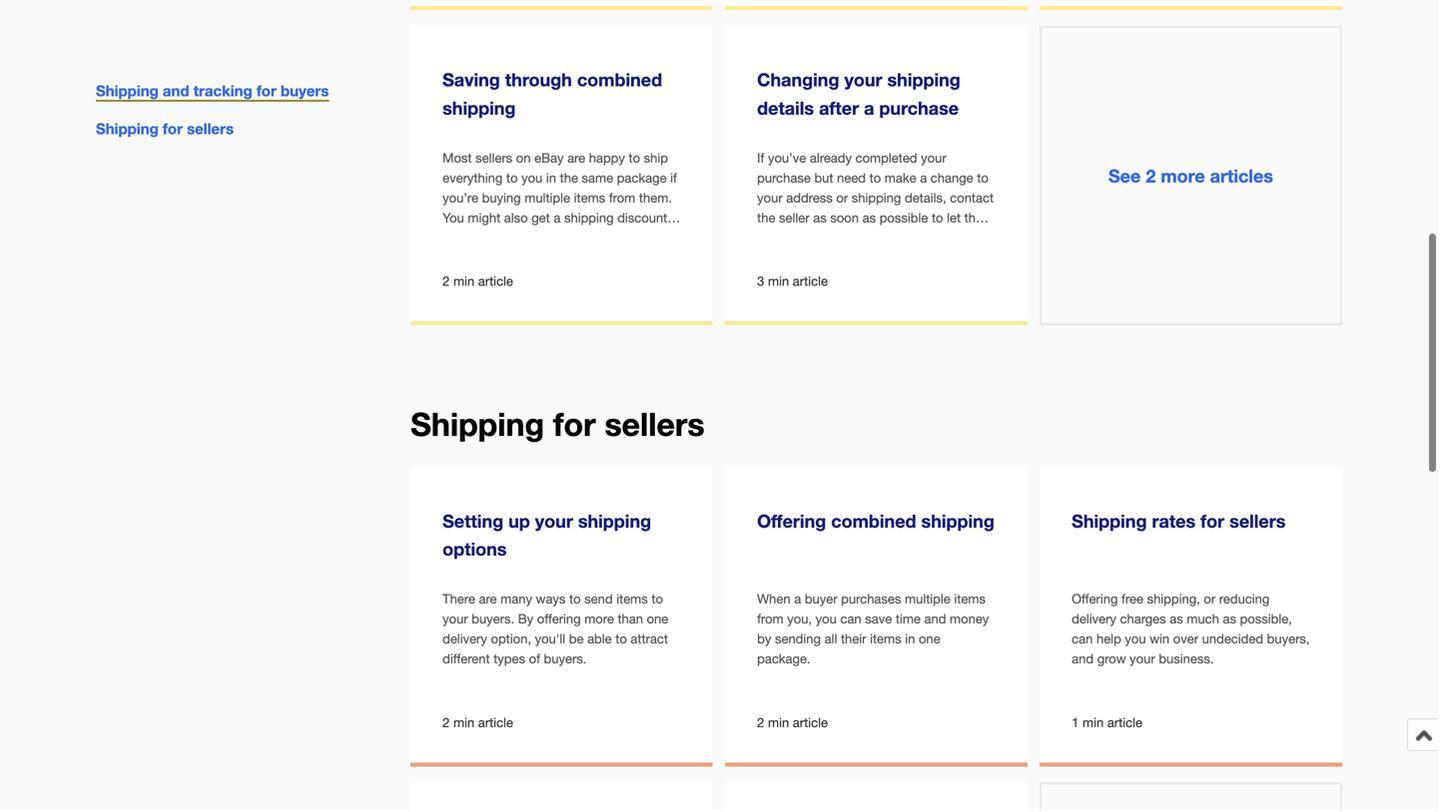 Task type: locate. For each thing, give the bounding box(es) containing it.
min right 1
[[1083, 715, 1104, 731]]

items inside 'most sellers on ebay are happy to ship everything to you in the same package if you're buying multiple items from them. you might also get a shipping discount because the seller saves money by combining items. 2 min article'
[[574, 190, 605, 206]]

2 horizontal spatial the
[[757, 210, 775, 226]]

by up package.
[[757, 632, 771, 647]]

0 vertical spatial in
[[546, 170, 556, 186]]

3
[[757, 274, 764, 289]]

a inside 'most sellers on ebay are happy to ship everything to you in the same package if you're buying multiple items from them. you might also get a shipping discount because the seller saves money by combining items. 2 min article'
[[554, 210, 561, 226]]

sellers inside 'most sellers on ebay are happy to ship everything to you in the same package if you're buying multiple items from them. you might also get a shipping discount because the seller saves money by combining items. 2 min article'
[[476, 150, 513, 166]]

2 min article
[[443, 715, 513, 731], [757, 715, 828, 731]]

grow
[[1097, 652, 1126, 667]]

1 vertical spatial are
[[479, 592, 497, 607]]

article inside 'most sellers on ebay are happy to ship everything to you in the same package if you're buying multiple items from them. you might also get a shipping discount because the seller saves money by combining items. 2 min article'
[[478, 274, 513, 289]]

money down discount
[[589, 230, 628, 246]]

completed
[[856, 150, 917, 166]]

a up the you,
[[794, 592, 801, 607]]

your down win
[[1130, 652, 1155, 667]]

0 horizontal spatial are
[[479, 592, 497, 607]]

more right see
[[1161, 165, 1205, 187]]

1 horizontal spatial are
[[567, 150, 585, 166]]

delivery inside offering free shipping, or reducing delivery charges as much as possible, can help you win over undecided buyers, and grow your business.
[[1072, 612, 1117, 627]]

0 horizontal spatial purchase
[[757, 170, 811, 186]]

1 vertical spatial offering
[[1072, 592, 1118, 607]]

article right 3
[[793, 274, 828, 289]]

shipping inside changing your shipping details after a purchase
[[887, 69, 961, 91]]

shipping
[[96, 82, 159, 100], [96, 120, 159, 138], [411, 406, 544, 444], [1072, 511, 1147, 532]]

the up know.
[[757, 210, 775, 226]]

your inside there are many ways to send items to your buyers. by offering more than one delivery option, you'll be able to attract different types of buyers.
[[443, 612, 468, 627]]

saves
[[551, 230, 585, 246]]

and right 'time'
[[924, 612, 946, 627]]

delivery
[[1072, 612, 1117, 627], [443, 632, 487, 647]]

them.
[[639, 190, 672, 206]]

your down there
[[443, 612, 468, 627]]

0 vertical spatial combined
[[577, 69, 662, 91]]

or up soon
[[836, 190, 848, 206]]

same
[[582, 170, 613, 186]]

offering inside offering free shipping, or reducing delivery charges as much as possible, can help you win over undecided buyers, and grow your business.
[[1072, 592, 1118, 607]]

the down ebay
[[560, 170, 578, 186]]

0 vertical spatial can
[[840, 612, 862, 627]]

1 horizontal spatial one
[[919, 632, 940, 647]]

purchase
[[879, 97, 959, 119], [757, 170, 811, 186]]

2 inside 'most sellers on ebay are happy to ship everything to you in the same package if you're buying multiple items from them. you might also get a shipping discount because the seller saves money by combining items. 2 min article'
[[443, 274, 450, 289]]

your up after
[[844, 69, 882, 91]]

from down when
[[757, 612, 784, 627]]

you up all
[[816, 612, 837, 627]]

and left grow
[[1072, 652, 1094, 667]]

0 vertical spatial and
[[163, 82, 189, 100]]

0 horizontal spatial multiple
[[525, 190, 570, 206]]

1 vertical spatial the
[[757, 210, 775, 226]]

see 2 more articles
[[1109, 165, 1273, 187]]

1 horizontal spatial 2 min article
[[757, 715, 828, 731]]

after
[[819, 97, 859, 119]]

charges
[[1120, 612, 1166, 627]]

0 vertical spatial purchase
[[879, 97, 959, 119]]

2 vertical spatial you
[[1125, 632, 1146, 647]]

1 horizontal spatial seller
[[779, 210, 810, 226]]

a right after
[[864, 97, 874, 119]]

sending
[[775, 632, 821, 647]]

1 horizontal spatial from
[[757, 612, 784, 627]]

0 horizontal spatial seller
[[517, 230, 548, 246]]

offering up when
[[757, 511, 826, 532]]

combined up the purchases on the bottom right
[[831, 511, 916, 532]]

1 horizontal spatial combined
[[831, 511, 916, 532]]

0 vertical spatial one
[[647, 612, 668, 627]]

multiple inside 'most sellers on ebay are happy to ship everything to you in the same package if you're buying multiple items from them. you might also get a shipping discount because the seller saves money by combining items. 2 min article'
[[525, 190, 570, 206]]

on
[[516, 150, 531, 166]]

can left help
[[1072, 632, 1093, 647]]

1 horizontal spatial money
[[950, 612, 989, 627]]

min down package.
[[768, 715, 789, 731]]

more inside there are many ways to send items to your buyers. by offering more than one delivery option, you'll be able to attract different types of buyers.
[[584, 612, 614, 627]]

soon
[[830, 210, 859, 226]]

in
[[546, 170, 556, 186], [905, 632, 915, 647]]

0 horizontal spatial you
[[521, 170, 543, 186]]

1 vertical spatial or
[[1204, 592, 1216, 607]]

1 horizontal spatial and
[[924, 612, 946, 627]]

shipping for sellers
[[96, 120, 234, 138], [411, 406, 705, 444]]

0 horizontal spatial combined
[[577, 69, 662, 91]]

details,
[[905, 190, 946, 206]]

min inside 'most sellers on ebay are happy to ship everything to you in the same package if you're buying multiple items from them. you might also get a shipping discount because the seller saves money by combining items. 2 min article'
[[453, 274, 475, 289]]

0 horizontal spatial or
[[836, 190, 848, 206]]

your
[[844, 69, 882, 91], [921, 150, 946, 166], [757, 190, 783, 206], [535, 511, 573, 532], [443, 612, 468, 627], [1130, 652, 1155, 667]]

and inside offering free shipping, or reducing delivery charges as much as possible, can help you win over undecided buyers, and grow your business.
[[1072, 652, 1094, 667]]

1 horizontal spatial buyers.
[[544, 652, 587, 667]]

0 horizontal spatial in
[[546, 170, 556, 186]]

many
[[501, 592, 532, 607]]

min down the combining
[[453, 274, 475, 289]]

items.
[[507, 250, 542, 266]]

a up details,
[[920, 170, 927, 186]]

when a buyer purchases multiple items from you, you can save time and money by sending all their items in one package.
[[757, 592, 989, 667]]

a
[[864, 97, 874, 119], [920, 170, 927, 186], [554, 210, 561, 226], [794, 592, 801, 607]]

min for offering combined shipping
[[768, 715, 789, 731]]

1 vertical spatial multiple
[[905, 592, 951, 607]]

1 2 min article from the left
[[443, 715, 513, 731]]

2 vertical spatial and
[[1072, 652, 1094, 667]]

seller up items.
[[517, 230, 548, 246]]

1 vertical spatial by
[[757, 632, 771, 647]]

can up their at the bottom
[[840, 612, 862, 627]]

1 vertical spatial delivery
[[443, 632, 487, 647]]

details
[[757, 97, 814, 119]]

to up "buying"
[[506, 170, 518, 186]]

money inside 'most sellers on ebay are happy to ship everything to you in the same package if you're buying multiple items from them. you might also get a shipping discount because the seller saves money by combining items. 2 min article'
[[589, 230, 628, 246]]

1 horizontal spatial delivery
[[1072, 612, 1117, 627]]

if
[[757, 150, 764, 166]]

0 horizontal spatial can
[[840, 612, 862, 627]]

by inside 'most sellers on ebay are happy to ship everything to you in the same package if you're buying multiple items from them. you might also get a shipping discount because the seller saves money by combining items. 2 min article'
[[631, 230, 646, 246]]

article down package.
[[793, 715, 828, 731]]

delivery up help
[[1072, 612, 1117, 627]]

shipping inside saving through combined shipping
[[443, 97, 516, 119]]

multiple
[[525, 190, 570, 206], [905, 592, 951, 607]]

items inside there are many ways to send items to your buyers. by offering more than one delivery option, you'll be able to attract different types of buyers.
[[616, 592, 648, 607]]

multiple up 'time'
[[905, 592, 951, 607]]

0 vertical spatial you
[[521, 170, 543, 186]]

a inside changing your shipping details after a purchase
[[864, 97, 874, 119]]

are right ebay
[[567, 150, 585, 166]]

your right up
[[535, 511, 573, 532]]

article right 1
[[1107, 715, 1143, 731]]

or
[[836, 190, 848, 206], [1204, 592, 1216, 607]]

0 horizontal spatial money
[[589, 230, 628, 246]]

the down also
[[495, 230, 514, 246]]

1 vertical spatial can
[[1072, 632, 1093, 647]]

0 horizontal spatial more
[[584, 612, 614, 627]]

0 horizontal spatial and
[[163, 82, 189, 100]]

1 vertical spatial purchase
[[757, 170, 811, 186]]

combined inside saving through combined shipping
[[577, 69, 662, 91]]

0 vertical spatial by
[[631, 230, 646, 246]]

min down different
[[453, 715, 475, 731]]

1 horizontal spatial in
[[905, 632, 915, 647]]

or inside if you've already completed your purchase but need to make a change to your address or shipping details, contact the seller as soon as possible to let them know.
[[836, 190, 848, 206]]

in down 'time'
[[905, 632, 915, 647]]

types
[[494, 652, 525, 667]]

0 vertical spatial seller
[[779, 210, 810, 226]]

money right 'time'
[[950, 612, 989, 627]]

discount
[[617, 210, 667, 226]]

saving
[[443, 69, 500, 91]]

purchase down the you've
[[757, 170, 811, 186]]

buyers. up option, at the bottom of the page
[[472, 612, 514, 627]]

one up attract
[[647, 612, 668, 627]]

min
[[453, 274, 475, 289], [768, 274, 789, 289], [453, 715, 475, 731], [768, 715, 789, 731], [1083, 715, 1104, 731]]

1 vertical spatial and
[[924, 612, 946, 627]]

0 horizontal spatial by
[[631, 230, 646, 246]]

2
[[1146, 165, 1156, 187], [443, 274, 450, 289], [443, 715, 450, 731], [757, 715, 764, 731]]

delivery up different
[[443, 632, 487, 647]]

1 vertical spatial in
[[905, 632, 915, 647]]

min for shipping rates for sellers
[[1083, 715, 1104, 731]]

0 horizontal spatial one
[[647, 612, 668, 627]]

in down ebay
[[546, 170, 556, 186]]

than
[[618, 612, 643, 627]]

0 horizontal spatial delivery
[[443, 632, 487, 647]]

2 2 min article from the left
[[757, 715, 828, 731]]

1 vertical spatial more
[[584, 612, 614, 627]]

items
[[574, 190, 605, 206], [616, 592, 648, 607], [954, 592, 986, 607], [870, 632, 901, 647]]

1 horizontal spatial can
[[1072, 632, 1093, 647]]

min right 3
[[768, 274, 789, 289]]

you're
[[443, 190, 478, 206]]

1 vertical spatial money
[[950, 612, 989, 627]]

offering left free
[[1072, 592, 1118, 607]]

1 horizontal spatial offering
[[1072, 592, 1118, 607]]

1 vertical spatial you
[[816, 612, 837, 627]]

shipping
[[887, 69, 961, 91], [443, 97, 516, 119], [852, 190, 901, 206], [564, 210, 614, 226], [578, 511, 651, 532], [921, 511, 995, 532]]

1 vertical spatial from
[[757, 612, 784, 627]]

1 vertical spatial shipping for sellers
[[411, 406, 705, 444]]

and up shipping for sellers link
[[163, 82, 189, 100]]

1 vertical spatial one
[[919, 632, 940, 647]]

more up able
[[584, 612, 614, 627]]

0 vertical spatial are
[[567, 150, 585, 166]]

1 horizontal spatial purchase
[[879, 97, 959, 119]]

2 horizontal spatial you
[[1125, 632, 1146, 647]]

1 horizontal spatial or
[[1204, 592, 1216, 607]]

buying
[[482, 190, 521, 206]]

article down types in the left bottom of the page
[[478, 715, 513, 731]]

article
[[478, 274, 513, 289], [793, 274, 828, 289], [478, 715, 513, 731], [793, 715, 828, 731], [1107, 715, 1143, 731]]

free
[[1122, 592, 1144, 607]]

0 vertical spatial more
[[1161, 165, 1205, 187]]

0 vertical spatial or
[[836, 190, 848, 206]]

purchase up completed
[[879, 97, 959, 119]]

items up 'than'
[[616, 592, 648, 607]]

combined up happy
[[577, 69, 662, 91]]

as down address
[[813, 210, 827, 226]]

1 horizontal spatial by
[[757, 632, 771, 647]]

1 horizontal spatial the
[[560, 170, 578, 186]]

them
[[964, 210, 994, 226]]

changing
[[757, 69, 839, 91]]

0 horizontal spatial shipping for sellers
[[96, 120, 234, 138]]

buyers. down be
[[544, 652, 587, 667]]

2 vertical spatial the
[[495, 230, 514, 246]]

are left many
[[479, 592, 497, 607]]

from inside 'most sellers on ebay are happy to ship everything to you in the same package if you're buying multiple items from them. you might also get a shipping discount because the seller saves money by combining items. 2 min article'
[[609, 190, 635, 206]]

seller down address
[[779, 210, 810, 226]]

1 vertical spatial combined
[[831, 511, 916, 532]]

one down 'time'
[[919, 632, 940, 647]]

to
[[506, 170, 518, 186], [870, 170, 881, 186], [977, 170, 989, 186], [932, 210, 943, 226], [569, 592, 581, 607], [652, 592, 663, 607], [615, 632, 627, 647]]

offering for offering free shipping, or reducing delivery charges as much as possible, can help you win over undecided buyers, and grow your business.
[[1072, 592, 1118, 607]]

0 horizontal spatial 2 min article
[[443, 715, 513, 731]]

0 vertical spatial offering
[[757, 511, 826, 532]]

ebay
[[534, 150, 564, 166]]

as right soon
[[863, 210, 876, 226]]

setting up your shipping options
[[443, 511, 651, 560]]

or up much
[[1204, 592, 1216, 607]]

2 down the combining
[[443, 274, 450, 289]]

2 horizontal spatial and
[[1072, 652, 1094, 667]]

shipping down shipping and tracking for buyers link
[[96, 120, 159, 138]]

you
[[521, 170, 543, 186], [816, 612, 837, 627], [1125, 632, 1146, 647]]

0 vertical spatial money
[[589, 230, 628, 246]]

happy
[[589, 150, 625, 166]]

0 vertical spatial buyers.
[[472, 612, 514, 627]]

1 horizontal spatial multiple
[[905, 592, 951, 607]]

items down same
[[574, 190, 605, 206]]

a right get
[[554, 210, 561, 226]]

buyers.
[[472, 612, 514, 627], [544, 652, 587, 667]]

0 horizontal spatial buyers.
[[472, 612, 514, 627]]

up
[[508, 511, 530, 532]]

ways
[[536, 592, 566, 607]]

you down on
[[521, 170, 543, 186]]

1 horizontal spatial shipping for sellers
[[411, 406, 705, 444]]

delivery inside there are many ways to send items to your buyers. by offering more than one delivery option, you'll be able to attract different types of buyers.
[[443, 632, 487, 647]]

you down charges
[[1125, 632, 1146, 647]]

over
[[1173, 632, 1199, 647]]

2 min article down package.
[[757, 715, 828, 731]]

shipping up setting
[[411, 406, 544, 444]]

or inside offering free shipping, or reducing delivery charges as much as possible, can help you win over undecided buyers, and grow your business.
[[1204, 592, 1216, 607]]

0 vertical spatial shipping for sellers
[[96, 120, 234, 138]]

different
[[443, 652, 490, 667]]

to up attract
[[652, 592, 663, 607]]

shipping up shipping for sellers link
[[96, 82, 159, 100]]

0 horizontal spatial offering
[[757, 511, 826, 532]]

shipping inside if you've already completed your purchase but need to make a change to your address or shipping details, contact the seller as soon as possible to let them know.
[[852, 190, 901, 206]]

from
[[609, 190, 635, 206], [757, 612, 784, 627]]

in inside when a buyer purchases multiple items from you, you can save time and money by sending all their items in one package.
[[905, 632, 915, 647]]

multiple up get
[[525, 190, 570, 206]]

the
[[560, 170, 578, 186], [757, 210, 775, 226], [495, 230, 514, 246]]

shipping left rates
[[1072, 511, 1147, 532]]

to right able
[[615, 632, 627, 647]]

2 min article down different
[[443, 715, 513, 731]]

possible,
[[1240, 612, 1292, 627]]

article down the combining
[[478, 274, 513, 289]]

as
[[813, 210, 827, 226], [863, 210, 876, 226], [1170, 612, 1183, 627], [1223, 612, 1236, 627]]

you've
[[768, 150, 806, 166]]

1 horizontal spatial you
[[816, 612, 837, 627]]

are inside 'most sellers on ebay are happy to ship everything to you in the same package if you're buying multiple items from them. you might also get a shipping discount because the seller saves money by combining items. 2 min article'
[[567, 150, 585, 166]]

make
[[885, 170, 916, 186]]

0 horizontal spatial from
[[609, 190, 635, 206]]

1 vertical spatial seller
[[517, 230, 548, 246]]

the inside if you've already completed your purchase but need to make a change to your address or shipping details, contact the seller as soon as possible to let them know.
[[757, 210, 775, 226]]

0 vertical spatial delivery
[[1072, 612, 1117, 627]]

able
[[587, 632, 612, 647]]

options
[[443, 539, 507, 560]]

0 vertical spatial multiple
[[525, 190, 570, 206]]

their
[[841, 632, 866, 647]]

money inside when a buyer purchases multiple items from you, you can save time and money by sending all their items in one package.
[[950, 612, 989, 627]]

you inside 'most sellers on ebay are happy to ship everything to you in the same package if you're buying multiple items from them. you might also get a shipping discount because the seller saves money by combining items. 2 min article'
[[521, 170, 543, 186]]

one inside there are many ways to send items to your buyers. by offering more than one delivery option, you'll be able to attract different types of buyers.
[[647, 612, 668, 627]]

by down discount
[[631, 230, 646, 246]]

attract
[[631, 632, 668, 647]]

1
[[1072, 715, 1079, 731]]

and inside when a buyer purchases multiple items from you, you can save time and money by sending all their items in one package.
[[924, 612, 946, 627]]

from down package
[[609, 190, 635, 206]]

0 vertical spatial from
[[609, 190, 635, 206]]

one inside when a buyer purchases multiple items from you, you can save time and money by sending all their items in one package.
[[919, 632, 940, 647]]



Task type: vqa. For each thing, say whether or not it's contained in the screenshot.
COMBINING
yes



Task type: describe. For each thing, give the bounding box(es) containing it.
0 horizontal spatial the
[[495, 230, 514, 246]]

through
[[505, 69, 572, 91]]

reducing
[[1219, 592, 1270, 607]]

know.
[[757, 230, 791, 246]]

2 min article for setting up your shipping options
[[443, 715, 513, 731]]

to left send
[[569, 592, 581, 607]]

help
[[1097, 632, 1121, 647]]

by inside when a buyer purchases multiple items from you, you can save time and money by sending all their items in one package.
[[757, 632, 771, 647]]

get
[[532, 210, 550, 226]]

your up change
[[921, 150, 946, 166]]

change
[[931, 170, 973, 186]]

3 min article
[[757, 274, 828, 289]]

most
[[443, 150, 472, 166]]

shipping and tracking for buyers link
[[96, 82, 329, 102]]

2 min article for offering combined shipping
[[757, 715, 828, 731]]

offering
[[537, 612, 581, 627]]

when
[[757, 592, 791, 607]]

you inside offering free shipping, or reducing delivery charges as much as possible, can help you win over undecided buyers, and grow your business.
[[1125, 632, 1146, 647]]

all
[[825, 632, 837, 647]]

your left address
[[757, 190, 783, 206]]

article for shipping rates for sellers
[[1107, 715, 1143, 731]]

1 horizontal spatial more
[[1161, 165, 1205, 187]]

tracking
[[194, 82, 252, 100]]

purchases
[[841, 592, 901, 607]]

1 min article
[[1072, 715, 1143, 731]]

time
[[896, 612, 921, 627]]

save
[[865, 612, 892, 627]]

buyers,
[[1267, 632, 1310, 647]]

if
[[670, 170, 677, 186]]

items right the purchases on the bottom right
[[954, 592, 986, 607]]

article for changing your shipping details after a purchase
[[793, 274, 828, 289]]

items down save
[[870, 632, 901, 647]]

as up undecided
[[1223, 612, 1236, 627]]

of
[[529, 652, 540, 667]]

your inside setting up your shipping options
[[535, 511, 573, 532]]

your inside changing your shipping details after a purchase
[[844, 69, 882, 91]]

can inside when a buyer purchases multiple items from you, you can save time and money by sending all their items in one package.
[[840, 612, 862, 627]]

because
[[443, 230, 492, 246]]

saving through combined shipping
[[443, 69, 662, 119]]

min for setting up your shipping options
[[453, 715, 475, 731]]

to inside 'most sellers on ebay are happy to ship everything to you in the same package if you're buying multiple items from them. you might also get a shipping discount because the seller saves money by combining items. 2 min article'
[[506, 170, 518, 186]]

to left let
[[932, 210, 943, 226]]

package
[[617, 170, 667, 186]]

offering combined shipping
[[757, 511, 995, 532]]

changing your shipping details after a purchase
[[757, 69, 961, 119]]

see
[[1109, 165, 1141, 187]]

might
[[468, 210, 501, 226]]

be
[[569, 632, 584, 647]]

can inside offering free shipping, or reducing delivery charges as much as possible, can help you win over undecided buyers, and grow your business.
[[1072, 632, 1093, 647]]

shipping for sellers link
[[96, 120, 234, 138]]

you
[[443, 210, 464, 226]]

if you've already completed your purchase but need to make a change to your address or shipping details, contact the seller as soon as possible to let them know.
[[757, 150, 994, 246]]

shipping,
[[1147, 592, 1200, 607]]

win
[[1150, 632, 1170, 647]]

business.
[[1159, 652, 1214, 667]]

2 right see
[[1146, 165, 1156, 187]]

buyer
[[805, 592, 838, 607]]

purchase inside changing your shipping details after a purchase
[[879, 97, 959, 119]]

1 vertical spatial buyers.
[[544, 652, 587, 667]]

offering for offering combined shipping
[[757, 511, 826, 532]]

shipping inside shipping and tracking for buyers link
[[96, 82, 159, 100]]

purchase inside if you've already completed your purchase but need to make a change to your address or shipping details, contact the seller as soon as possible to let them know.
[[757, 170, 811, 186]]

seller inside 'most sellers on ebay are happy to ship everything to you in the same package if you're buying multiple items from them. you might also get a shipping discount because the seller saves money by combining items. 2 min article'
[[517, 230, 548, 246]]

also
[[504, 210, 528, 226]]

0 vertical spatial the
[[560, 170, 578, 186]]

but
[[814, 170, 833, 186]]

setting
[[443, 511, 503, 532]]

and inside shipping and tracking for buyers link
[[163, 82, 189, 100]]

article for offering combined shipping
[[793, 715, 828, 731]]

multiple inside when a buyer purchases multiple items from you, you can save time and money by sending all their items in one package.
[[905, 592, 951, 607]]

you inside when a buyer purchases multiple items from you, you can save time and money by sending all their items in one package.
[[816, 612, 837, 627]]

need
[[837, 170, 866, 186]]

are inside there are many ways to send items to your buyers. by offering more than one delivery option, you'll be able to attract different types of buyers.
[[479, 592, 497, 607]]

shipping inside 'most sellers on ebay are happy to ship everything to you in the same package if you're buying multiple items from them. you might also get a shipping discount because the seller saves money by combining items. 2 min article'
[[564, 210, 614, 226]]

most sellers on ebay are happy to ship everything to you in the same package if you're buying multiple items from them. you might also get a shipping discount because the seller saves money by combining items. 2 min article
[[443, 150, 677, 289]]

package.
[[757, 652, 811, 667]]

a inside if you've already completed your purchase but need to make a change to your address or shipping details, contact the seller as soon as possible to let them know.
[[920, 170, 927, 186]]

shipping and tracking for buyers
[[96, 82, 329, 100]]

already
[[810, 150, 852, 166]]

option,
[[491, 632, 531, 647]]

possible
[[880, 210, 928, 226]]

you,
[[787, 612, 812, 627]]

as down shipping,
[[1170, 612, 1183, 627]]

by
[[518, 612, 533, 627]]

in inside 'most sellers on ebay are happy to ship everything to you in the same package if you're buying multiple items from them. you might also get a shipping discount because the seller saves money by combining items. 2 min article'
[[546, 170, 556, 186]]

min for changing your shipping details after a purchase
[[768, 274, 789, 289]]

rates
[[1152, 511, 1196, 532]]

your inside offering free shipping, or reducing delivery charges as much as possible, can help you win over undecided buyers, and grow your business.
[[1130, 652, 1155, 667]]

much
[[1187, 612, 1219, 627]]

you'll
[[535, 632, 565, 647]]

to ship
[[629, 150, 668, 166]]

a inside when a buyer purchases multiple items from you, you can save time and money by sending all their items in one package.
[[794, 592, 801, 607]]

there are many ways to send items to your buyers. by offering more than one delivery option, you'll be able to attract different types of buyers.
[[443, 592, 668, 667]]

shipping inside setting up your shipping options
[[578, 511, 651, 532]]

to down completed
[[870, 170, 881, 186]]

let
[[947, 210, 961, 226]]

seller inside if you've already completed your purchase but need to make a change to your address or shipping details, contact the seller as soon as possible to let them know.
[[779, 210, 810, 226]]

address
[[786, 190, 833, 206]]

2 down package.
[[757, 715, 764, 731]]

contact
[[950, 190, 994, 206]]

2 down different
[[443, 715, 450, 731]]

to up contact
[[977, 170, 989, 186]]

from inside when a buyer purchases multiple items from you, you can save time and money by sending all their items in one package.
[[757, 612, 784, 627]]

everything
[[443, 170, 503, 186]]

there
[[443, 592, 475, 607]]

buyers
[[281, 82, 329, 100]]

articles
[[1210, 165, 1273, 187]]

offering free shipping, or reducing delivery charges as much as possible, can help you win over undecided buyers, and grow your business.
[[1072, 592, 1310, 667]]

combining
[[443, 250, 503, 266]]

undecided
[[1202, 632, 1263, 647]]

send
[[584, 592, 613, 607]]

article for setting up your shipping options
[[478, 715, 513, 731]]



